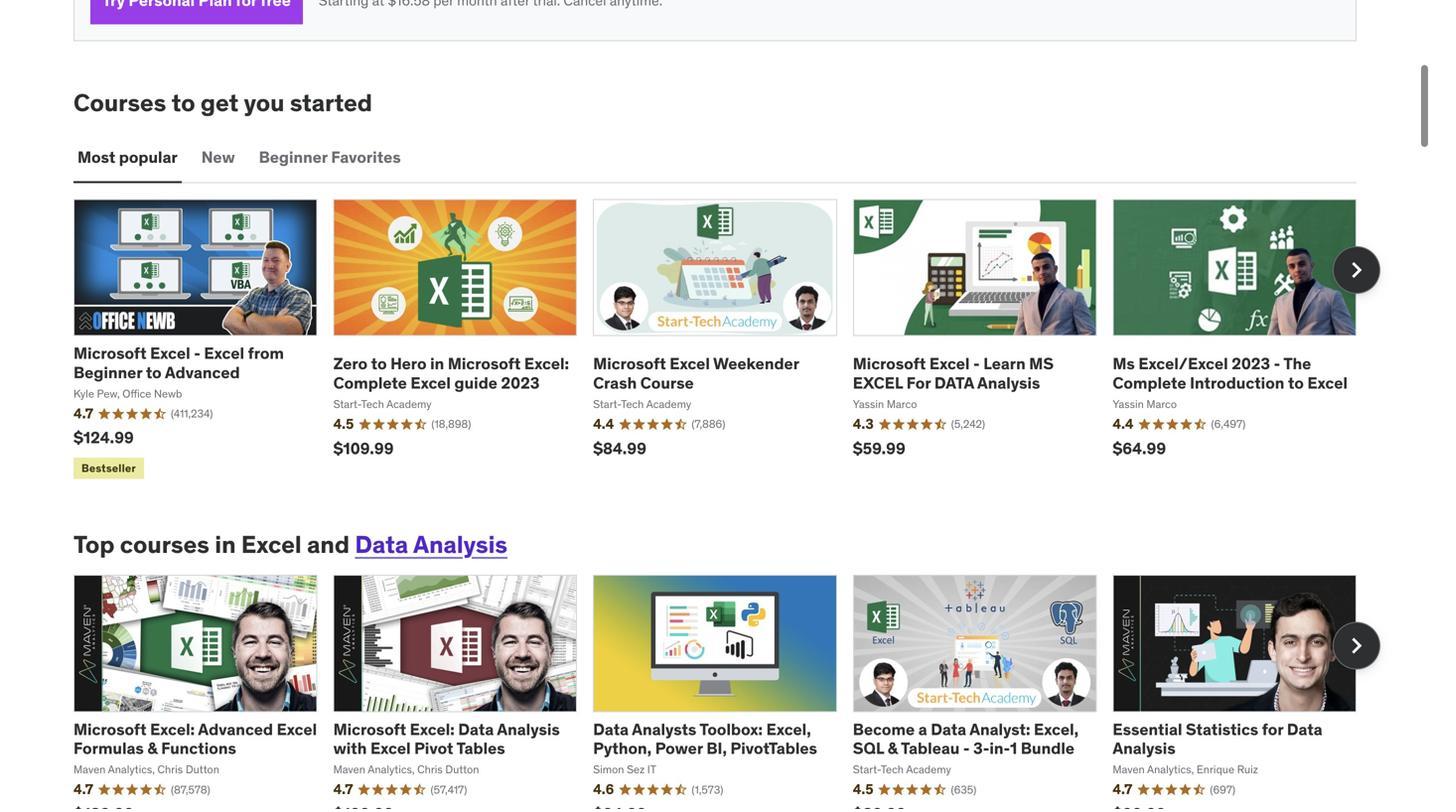 Task type: locate. For each thing, give the bounding box(es) containing it.
microsoft excel: data analysis with excel pivot tables link
[[333, 720, 560, 759]]

new button
[[197, 134, 239, 181]]

in
[[430, 354, 444, 374], [215, 530, 236, 560]]

introduction
[[1191, 373, 1285, 393]]

1 horizontal spatial complete
[[1113, 373, 1187, 393]]

1 complete from the left
[[333, 373, 407, 393]]

excel inside microsoft excel: data analysis with excel pivot tables
[[371, 739, 411, 759]]

beginner favorites button
[[255, 134, 405, 181]]

for
[[907, 373, 931, 393]]

microsoft inside microsoft excel - learn ms excel for data analysis
[[853, 354, 926, 374]]

data inside data analysts toolbox: excel, python, power bi, pivottables
[[593, 720, 629, 740]]

data
[[935, 373, 975, 393]]

1 & from the left
[[147, 739, 158, 759]]

excel
[[150, 343, 190, 364], [204, 343, 244, 364], [670, 354, 710, 374], [930, 354, 970, 374], [411, 373, 451, 393], [1308, 373, 1348, 393], [241, 530, 302, 560], [277, 720, 317, 740], [371, 739, 411, 759]]

data right pivot
[[458, 720, 494, 740]]

excel:
[[525, 354, 569, 374], [150, 720, 195, 740], [410, 720, 455, 740]]

guide
[[455, 373, 498, 393]]

& right sql
[[888, 739, 898, 759]]

1 vertical spatial next image
[[1341, 631, 1373, 662]]

2 horizontal spatial excel:
[[525, 354, 569, 374]]

microsoft for microsoft excel weekender crash course
[[593, 354, 666, 374]]

1 excel, from the left
[[767, 720, 812, 740]]

2023 left the
[[1232, 354, 1271, 374]]

0 vertical spatial advanced
[[165, 362, 240, 383]]

tables
[[457, 739, 505, 759]]

1 vertical spatial carousel element
[[74, 576, 1381, 810]]

analysts
[[632, 720, 697, 740]]

2023 right "guide"
[[501, 373, 540, 393]]

1 carousel element from the top
[[74, 199, 1381, 483]]

with
[[333, 739, 367, 759]]

complete
[[333, 373, 407, 393], [1113, 373, 1187, 393]]

data right for
[[1288, 720, 1323, 740]]

courses
[[74, 88, 166, 118]]

excel
[[853, 373, 903, 393]]

statistics
[[1186, 720, 1259, 740]]

2 carousel element from the top
[[74, 576, 1381, 810]]

2 excel, from the left
[[1034, 720, 1079, 740]]

1 horizontal spatial excel:
[[410, 720, 455, 740]]

course
[[641, 373, 694, 393]]

complete inside ms excel/excel 2023 - the complete introduction to excel
[[1113, 373, 1187, 393]]

1 horizontal spatial 2023
[[1232, 354, 1271, 374]]

analysis inside microsoft excel - learn ms excel for data analysis
[[978, 373, 1041, 393]]

1 horizontal spatial in
[[430, 354, 444, 374]]

microsoft excel weekender crash course link
[[593, 354, 800, 393]]

functions
[[161, 739, 236, 759]]

microsoft inside zero to hero in microsoft excel: complete excel guide 2023
[[448, 354, 521, 374]]

0 vertical spatial beginner
[[259, 147, 328, 167]]

&
[[147, 739, 158, 759], [888, 739, 898, 759]]

- inside microsoft excel - excel from beginner to advanced
[[194, 343, 201, 364]]

microsoft inside microsoft excel - excel from beginner to advanced
[[74, 343, 147, 364]]

excel, right 1
[[1034, 720, 1079, 740]]

carousel element containing microsoft excel - excel from beginner to advanced
[[74, 199, 1381, 483]]

-
[[194, 343, 201, 364], [974, 354, 980, 374], [1275, 354, 1281, 374], [964, 739, 970, 759]]

excel: left crash
[[525, 354, 569, 374]]

excel: inside microsoft excel: advanced excel formulas & functions
[[150, 720, 195, 740]]

1 horizontal spatial excel,
[[1034, 720, 1079, 740]]

to
[[172, 88, 195, 118], [371, 354, 387, 374], [146, 362, 162, 383], [1289, 373, 1305, 393]]

excel: for microsoft excel: advanced excel formulas & functions
[[150, 720, 195, 740]]

0 vertical spatial in
[[430, 354, 444, 374]]

1 vertical spatial advanced
[[198, 720, 273, 740]]

& right formulas
[[147, 739, 158, 759]]

popular
[[119, 147, 178, 167]]

0 horizontal spatial complete
[[333, 373, 407, 393]]

2 & from the left
[[888, 739, 898, 759]]

get
[[201, 88, 239, 118]]

- inside become a data analyst: excel, sql & tableau - 3-in-1 bundle
[[964, 739, 970, 759]]

microsoft excel: advanced excel formulas & functions link
[[74, 720, 317, 759]]

data inside "essential statistics for data analysis"
[[1288, 720, 1323, 740]]

most
[[78, 147, 115, 167]]

microsoft inside microsoft excel weekender crash course
[[593, 354, 666, 374]]

courses
[[120, 530, 210, 560]]

excel,
[[767, 720, 812, 740], [1034, 720, 1079, 740]]

and
[[307, 530, 350, 560]]

excel inside microsoft excel - learn ms excel for data analysis
[[930, 354, 970, 374]]

microsoft excel: data analysis with excel pivot tables
[[333, 720, 560, 759]]

2023 inside ms excel/excel 2023 - the complete introduction to excel
[[1232, 354, 1271, 374]]

data analysts toolbox: excel, python, power bi, pivottables link
[[593, 720, 818, 759]]

excel: inside microsoft excel: data analysis with excel pivot tables
[[410, 720, 455, 740]]

data right a
[[931, 720, 967, 740]]

0 horizontal spatial excel:
[[150, 720, 195, 740]]

data
[[355, 530, 409, 560], [458, 720, 494, 740], [593, 720, 629, 740], [931, 720, 967, 740], [1288, 720, 1323, 740]]

beginner
[[259, 147, 328, 167], [74, 362, 142, 383]]

beginner inside microsoft excel - excel from beginner to advanced
[[74, 362, 142, 383]]

2 next image from the top
[[1341, 631, 1373, 662]]

weekender
[[714, 354, 800, 374]]

2023
[[1232, 354, 1271, 374], [501, 373, 540, 393]]

0 horizontal spatial excel,
[[767, 720, 812, 740]]

microsoft inside microsoft excel: data analysis with excel pivot tables
[[333, 720, 407, 740]]

next image for ms excel/excel 2023 - the complete introduction to excel
[[1341, 254, 1373, 286]]

in right hero
[[430, 354, 444, 374]]

data left analysts
[[593, 720, 629, 740]]

1 horizontal spatial beginner
[[259, 147, 328, 167]]

- left learn
[[974, 354, 980, 374]]

excel inside microsoft excel: advanced excel formulas & functions
[[277, 720, 317, 740]]

analysis
[[978, 373, 1041, 393], [413, 530, 508, 560], [497, 720, 560, 740], [1113, 739, 1176, 759]]

top courses in excel and data analysis
[[74, 530, 508, 560]]

carousel element containing microsoft excel: advanced excel formulas & functions
[[74, 576, 1381, 810]]

0 vertical spatial next image
[[1341, 254, 1373, 286]]

analysis inside "essential statistics for data analysis"
[[1113, 739, 1176, 759]]

0 horizontal spatial &
[[147, 739, 158, 759]]

microsoft inside microsoft excel: advanced excel formulas & functions
[[74, 720, 147, 740]]

1 horizontal spatial &
[[888, 739, 898, 759]]

2023 inside zero to hero in microsoft excel: complete excel guide 2023
[[501, 373, 540, 393]]

microsoft excel - learn ms excel for data analysis link
[[853, 354, 1054, 393]]

ms excel/excel 2023 - the complete introduction to excel
[[1113, 354, 1348, 393]]

beginner inside button
[[259, 147, 328, 167]]

excel inside ms excel/excel 2023 - the complete introduction to excel
[[1308, 373, 1348, 393]]

0 horizontal spatial 2023
[[501, 373, 540, 393]]

data right and
[[355, 530, 409, 560]]

toolbox:
[[700, 720, 763, 740]]

0 horizontal spatial in
[[215, 530, 236, 560]]

to inside ms excel/excel 2023 - the complete introduction to excel
[[1289, 373, 1305, 393]]

- left the
[[1275, 354, 1281, 374]]

ms
[[1030, 354, 1054, 374]]

2 complete from the left
[[1113, 373, 1187, 393]]

advanced
[[165, 362, 240, 383], [198, 720, 273, 740]]

excel, right toolbox:
[[767, 720, 812, 740]]

0 vertical spatial carousel element
[[74, 199, 1381, 483]]

to inside zero to hero in microsoft excel: complete excel guide 2023
[[371, 354, 387, 374]]

- inside ms excel/excel 2023 - the complete introduction to excel
[[1275, 354, 1281, 374]]

microsoft
[[74, 343, 147, 364], [448, 354, 521, 374], [593, 354, 666, 374], [853, 354, 926, 374], [74, 720, 147, 740], [333, 720, 407, 740]]

formulas
[[74, 739, 144, 759]]

python,
[[593, 739, 652, 759]]

& inside become a data analyst: excel, sql & tableau - 3-in-1 bundle
[[888, 739, 898, 759]]

1 vertical spatial in
[[215, 530, 236, 560]]

zero to hero in microsoft excel: complete excel guide 2023 link
[[333, 354, 569, 393]]

become a data analyst: excel, sql & tableau - 3-in-1 bundle
[[853, 720, 1079, 759]]

excel inside zero to hero in microsoft excel: complete excel guide 2023
[[411, 373, 451, 393]]

3-
[[974, 739, 990, 759]]

1 next image from the top
[[1341, 254, 1373, 286]]

beginner favorites
[[259, 147, 401, 167]]

next image
[[1341, 254, 1373, 286], [1341, 631, 1373, 662]]

pivottables
[[731, 739, 818, 759]]

- left 3-
[[964, 739, 970, 759]]

excel: right formulas
[[150, 720, 195, 740]]

carousel element
[[74, 199, 1381, 483], [74, 576, 1381, 810]]

advanced inside microsoft excel - excel from beginner to advanced
[[165, 362, 240, 383]]

favorites
[[331, 147, 401, 167]]

excel, inside data analysts toolbox: excel, python, power bi, pivottables
[[767, 720, 812, 740]]

- left from
[[194, 343, 201, 364]]

1 vertical spatial beginner
[[74, 362, 142, 383]]

microsoft excel - learn ms excel for data analysis
[[853, 354, 1054, 393]]

in inside zero to hero in microsoft excel: complete excel guide 2023
[[430, 354, 444, 374]]

new
[[201, 147, 235, 167]]

excel: inside zero to hero in microsoft excel: complete excel guide 2023
[[525, 354, 569, 374]]

0 horizontal spatial beginner
[[74, 362, 142, 383]]

learn
[[984, 354, 1026, 374]]

excel: left tables
[[410, 720, 455, 740]]

in right courses
[[215, 530, 236, 560]]



Task type: describe. For each thing, give the bounding box(es) containing it.
microsoft excel weekender crash course
[[593, 354, 800, 393]]

microsoft for microsoft excel: data analysis with excel pivot tables
[[333, 720, 407, 740]]

- inside microsoft excel - learn ms excel for data analysis
[[974, 354, 980, 374]]

complete inside zero to hero in microsoft excel: complete excel guide 2023
[[333, 373, 407, 393]]

microsoft for microsoft excel - excel from beginner to advanced
[[74, 343, 147, 364]]

microsoft excel: advanced excel formulas & functions
[[74, 720, 317, 759]]

sql
[[853, 739, 885, 759]]

data inside microsoft excel: data analysis with excel pivot tables
[[458, 720, 494, 740]]

crash
[[593, 373, 637, 393]]

microsoft excel - excel from beginner to advanced link
[[74, 343, 284, 383]]

the
[[1284, 354, 1312, 374]]

microsoft for microsoft excel: advanced excel formulas & functions
[[74, 720, 147, 740]]

become
[[853, 720, 915, 740]]

courses to get you started
[[74, 88, 373, 118]]

essential statistics for data analysis
[[1113, 720, 1323, 759]]

excel, inside become a data analyst: excel, sql & tableau - 3-in-1 bundle
[[1034, 720, 1079, 740]]

bi,
[[707, 739, 727, 759]]

excel/excel
[[1139, 354, 1229, 374]]

ms excel/excel 2023 - the complete introduction to excel link
[[1113, 354, 1348, 393]]

hero
[[391, 354, 427, 374]]

data inside become a data analyst: excel, sql & tableau - 3-in-1 bundle
[[931, 720, 967, 740]]

ms
[[1113, 354, 1136, 374]]

essential
[[1113, 720, 1183, 740]]

& inside microsoft excel: advanced excel formulas & functions
[[147, 739, 158, 759]]

data analysis link
[[355, 530, 508, 560]]

started
[[290, 88, 373, 118]]

pivot
[[414, 739, 454, 759]]

1
[[1011, 739, 1018, 759]]

to inside microsoft excel - excel from beginner to advanced
[[146, 362, 162, 383]]

microsoft excel - excel from beginner to advanced
[[74, 343, 284, 383]]

essential statistics for data analysis link
[[1113, 720, 1323, 759]]

power
[[656, 739, 703, 759]]

from
[[248, 343, 284, 364]]

most popular button
[[74, 134, 182, 181]]

tableau
[[901, 739, 960, 759]]

for
[[1263, 720, 1284, 740]]

analysis inside microsoft excel: data analysis with excel pivot tables
[[497, 720, 560, 740]]

you
[[244, 88, 285, 118]]

bundle
[[1021, 739, 1075, 759]]

become a data analyst: excel, sql & tableau - 3-in-1 bundle link
[[853, 720, 1079, 759]]

data analysts toolbox: excel, python, power bi, pivottables
[[593, 720, 818, 759]]

zero to hero in microsoft excel: complete excel guide 2023
[[333, 354, 569, 393]]

analyst:
[[970, 720, 1031, 740]]

microsoft for microsoft excel - learn ms excel for data analysis
[[853, 354, 926, 374]]

next image for essential statistics for data analysis
[[1341, 631, 1373, 662]]

advanced inside microsoft excel: advanced excel formulas & functions
[[198, 720, 273, 740]]

top
[[74, 530, 115, 560]]

a
[[919, 720, 928, 740]]

most popular
[[78, 147, 178, 167]]

in-
[[990, 739, 1011, 759]]

zero
[[333, 354, 368, 374]]

excel inside microsoft excel weekender crash course
[[670, 354, 710, 374]]

excel: for microsoft excel: data analysis with excel pivot tables
[[410, 720, 455, 740]]



Task type: vqa. For each thing, say whether or not it's contained in the screenshot.
the right 2023
yes



